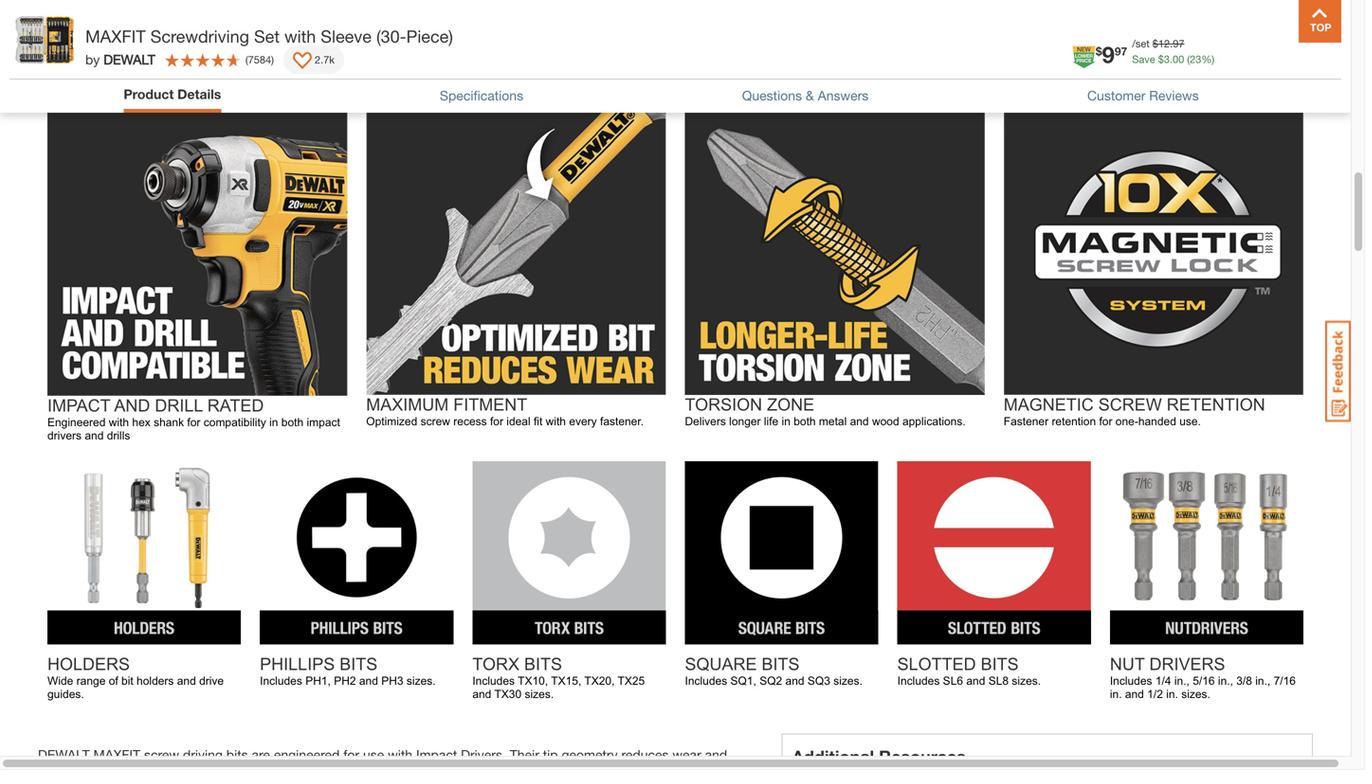 Task type: describe. For each thing, give the bounding box(es) containing it.
impact
[[416, 748, 457, 763]]

&
[[806, 88, 814, 103]]

maxfit inside the dewalt maxfit screw driving bits are engineered for use with impact drivers. their tip geometry reduces wear and
[[93, 748, 140, 763]]

00
[[1173, 53, 1185, 65]]

bits
[[226, 748, 248, 763]]

3
[[1164, 53, 1170, 65]]

product details
[[124, 86, 221, 102]]

reviews
[[1149, 88, 1199, 103]]

by
[[85, 52, 100, 67]]

wear
[[673, 748, 701, 763]]

/set
[[1132, 37, 1150, 50]]

$ right /set
[[1153, 37, 1159, 50]]

tip
[[543, 748, 558, 763]]

engineered
[[274, 748, 340, 763]]

save
[[1132, 53, 1156, 65]]

screw
[[144, 748, 179, 763]]

driving
[[183, 748, 223, 763]]

1 vertical spatial .
[[1170, 53, 1173, 65]]

with inside the dewalt maxfit screw driving bits are engineered for use with impact drivers. their tip geometry reduces wear and
[[388, 748, 413, 763]]

feedback link image
[[1326, 320, 1351, 423]]

details
[[177, 86, 221, 102]]

2 ( from the left
[[245, 53, 248, 66]]

0 vertical spatial dewalt
[[104, 52, 155, 67]]

/set $ 12 . 97 save $ 3 . 00 ( 23 %)
[[1132, 37, 1215, 65]]

)
[[271, 53, 274, 66]]

( inside /set $ 12 . 97 save $ 3 . 00 ( 23 %)
[[1187, 53, 1190, 65]]

2.7k
[[315, 53, 335, 66]]

top button
[[1299, 0, 1342, 43]]

(30-
[[376, 26, 406, 46]]

screwdriving
[[150, 26, 249, 46]]

0 vertical spatial maxfit
[[85, 26, 146, 46]]

additional
[[792, 747, 874, 768]]

use
[[363, 748, 384, 763]]

for
[[343, 748, 359, 763]]

customer reviews
[[1088, 88, 1199, 103]]

resources
[[879, 747, 966, 768]]

additional resources
[[792, 747, 966, 768]]



Task type: locate. For each thing, give the bounding box(es) containing it.
. down 12
[[1170, 53, 1173, 65]]

drivers.
[[461, 748, 506, 763]]

are
[[252, 748, 270, 763]]

$ left /set
[[1096, 45, 1102, 58]]

with up the display image
[[284, 26, 316, 46]]

geometry
[[562, 748, 618, 763]]

questions
[[742, 88, 802, 103]]

$ inside $ 9 97
[[1096, 45, 1102, 58]]

97 left /set
[[1115, 45, 1128, 58]]

maxfit screwdriving set with sleeve (30-piece)
[[85, 26, 453, 46]]

12
[[1159, 37, 1170, 50]]

0 horizontal spatial (
[[245, 53, 248, 66]]

answers
[[818, 88, 869, 103]]

product image image
[[14, 9, 76, 71]]

9
[[1102, 41, 1115, 68]]

2.7k button
[[284, 46, 344, 74]]

1 ( from the left
[[1187, 53, 1190, 65]]

specifications
[[440, 88, 523, 103]]

specifications button
[[440, 86, 523, 106], [440, 86, 523, 106]]

questions & answers
[[742, 88, 869, 103]]

( 7584 )
[[245, 53, 274, 66]]

their
[[510, 748, 539, 763]]

sleeve
[[321, 26, 372, 46]]

%)
[[1202, 53, 1215, 65]]

( left )
[[245, 53, 248, 66]]

.
[[1170, 37, 1173, 50], [1170, 53, 1173, 65]]

questions & answers button
[[742, 86, 869, 106], [742, 86, 869, 106]]

dewalt maxfit screw driving bits are engineered for use with impact drivers. their tip geometry reduces wear and
[[38, 748, 751, 771]]

product
[[124, 86, 174, 102]]

with right use
[[388, 748, 413, 763]]

dewalt
[[104, 52, 155, 67], [38, 748, 90, 763]]

maxfit left screw
[[93, 748, 140, 763]]

97 inside /set $ 12 . 97 save $ 3 . 00 ( 23 %)
[[1173, 37, 1185, 50]]

. up '00'
[[1170, 37, 1173, 50]]

set
[[254, 26, 280, 46]]

0 horizontal spatial 97
[[1115, 45, 1128, 58]]

0 horizontal spatial dewalt
[[38, 748, 90, 763]]

(
[[1187, 53, 1190, 65], [245, 53, 248, 66]]

display image
[[293, 52, 312, 71]]

1 horizontal spatial with
[[388, 748, 413, 763]]

0 horizontal spatial with
[[284, 26, 316, 46]]

by dewalt
[[85, 52, 155, 67]]

97
[[1173, 37, 1185, 50], [1115, 45, 1128, 58]]

customer reviews button
[[1088, 86, 1199, 106], [1088, 86, 1199, 106]]

1 vertical spatial dewalt
[[38, 748, 90, 763]]

maxfit up the by dewalt
[[85, 26, 146, 46]]

$
[[1153, 37, 1159, 50], [1096, 45, 1102, 58], [1158, 53, 1164, 65]]

product details button
[[124, 84, 221, 108], [124, 84, 221, 104]]

dewalt inside the dewalt maxfit screw driving bits are engineered for use with impact drivers. their tip geometry reduces wear and
[[38, 748, 90, 763]]

( right '00'
[[1187, 53, 1190, 65]]

with
[[284, 26, 316, 46], [388, 748, 413, 763]]

1 vertical spatial with
[[388, 748, 413, 763]]

piece)
[[406, 26, 453, 46]]

23
[[1190, 53, 1202, 65]]

1 horizontal spatial 97
[[1173, 37, 1185, 50]]

maxfit
[[85, 26, 146, 46], [93, 748, 140, 763]]

and
[[705, 748, 727, 763]]

7584
[[248, 53, 271, 66]]

0 vertical spatial .
[[1170, 37, 1173, 50]]

97 inside $ 9 97
[[1115, 45, 1128, 58]]

$ 9 97
[[1096, 41, 1128, 68]]

1 horizontal spatial dewalt
[[104, 52, 155, 67]]

reduces
[[622, 748, 669, 763]]

1 vertical spatial maxfit
[[93, 748, 140, 763]]

97 right 12
[[1173, 37, 1185, 50]]

customer
[[1088, 88, 1146, 103]]

1 horizontal spatial (
[[1187, 53, 1190, 65]]

$ down 12
[[1158, 53, 1164, 65]]

0 vertical spatial with
[[284, 26, 316, 46]]



Task type: vqa. For each thing, say whether or not it's contained in the screenshot.
Resources
yes



